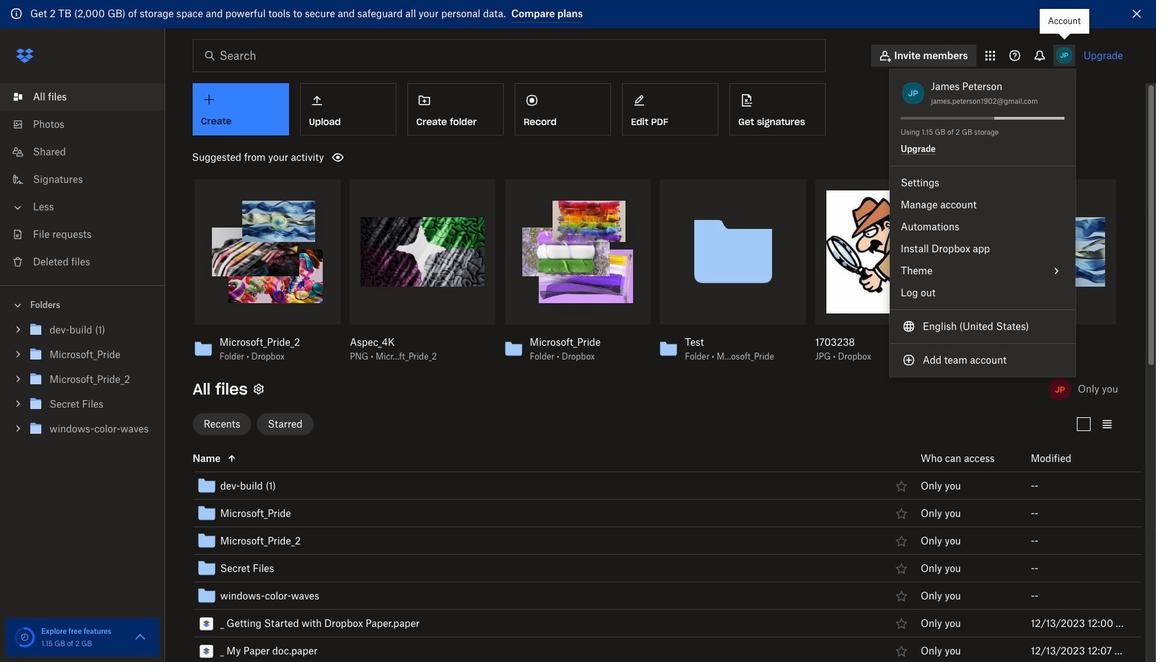Task type: describe. For each thing, give the bounding box(es) containing it.
1 menu item from the top
[[890, 260, 1076, 282]]

quota usage progress bar
[[14, 627, 36, 649]]

2 menu item from the top
[[890, 316, 1076, 338]]

add to starred image for name secret files, modified 11/21/2023 2:55 pm, element
[[893, 561, 910, 577]]

name _ my paper doc.paper, modified 12/13/2023 12:07 pm, element
[[193, 638, 1142, 663]]

add to starred image for name microsoft_pride, modified 12/5/2023 3:15 pm, 'element'
[[893, 506, 910, 522]]

name secret files, modified 11/21/2023 2:55 pm, element
[[193, 556, 1142, 583]]

name windows-color-waves, modified 12/5/2023 3:19 pm, element
[[193, 583, 1142, 611]]

add to starred image for name dev-build (1), modified 12/5/2023 3:18 pm, element
[[893, 478, 910, 495]]

add to starred image for name _ getting started with dropbox paper.paper, modified 12/13/2023 12:00 pm, "element"
[[893, 616, 910, 632]]

name microsoft_pride_2, modified 12/5/2023 3:20 pm, element
[[193, 528, 1142, 556]]

name dev-build (1), modified 12/5/2023 3:18 pm, element
[[193, 473, 1142, 500]]

add to starred image for name _ my paper doc.paper, modified 12/13/2023 12:07 pm, element
[[893, 643, 910, 660]]

name microsoft_pride, modified 12/5/2023 3:15 pm, element
[[193, 500, 1142, 528]]



Task type: locate. For each thing, give the bounding box(es) containing it.
name _ getting started with dropbox paper.paper, modified 12/13/2023 12:00 pm, element
[[193, 611, 1142, 638]]

1 vertical spatial menu item
[[890, 316, 1076, 338]]

add to starred image
[[893, 478, 910, 495], [893, 506, 910, 522], [893, 533, 910, 550], [893, 616, 910, 632]]

2 add to starred image from the top
[[893, 588, 910, 605]]

alert
[[0, 0, 1156, 28]]

menu item
[[890, 260, 1076, 282], [890, 316, 1076, 338]]

list item
[[0, 83, 165, 110]]

menu
[[890, 70, 1076, 377]]

add to starred image inside name dev-build (1), modified 12/5/2023 3:18 pm, element
[[893, 478, 910, 495]]

add to starred image inside name secret files, modified 11/21/2023 2:55 pm, element
[[893, 561, 910, 577]]

dropbox image
[[11, 42, 39, 69]]

add to starred image
[[893, 561, 910, 577], [893, 588, 910, 605], [893, 643, 910, 660]]

3 add to starred image from the top
[[893, 533, 910, 550]]

add to starred image inside name _ my paper doc.paper, modified 12/13/2023 12:07 pm, element
[[893, 643, 910, 660]]

1 vertical spatial add to starred image
[[893, 588, 910, 605]]

add to starred image inside name windows-color-waves, modified 12/5/2023 3:19 pm, 'element'
[[893, 588, 910, 605]]

table
[[173, 445, 1142, 663]]

account menu image
[[1053, 44, 1075, 66]]

choose a language: image
[[901, 319, 917, 335]]

add to starred image inside name microsoft_pride, modified 12/5/2023 3:15 pm, 'element'
[[893, 506, 910, 522]]

2 vertical spatial add to starred image
[[893, 643, 910, 660]]

group
[[0, 315, 165, 452]]

1 add to starred image from the top
[[893, 561, 910, 577]]

add to starred image for name windows-color-waves, modified 12/5/2023 3:19 pm, 'element'
[[893, 588, 910, 605]]

4 add to starred image from the top
[[893, 616, 910, 632]]

add to starred image inside name microsoft_pride_2, modified 12/5/2023 3:20 pm, element
[[893, 533, 910, 550]]

less image
[[11, 201, 25, 214]]

list
[[0, 75, 165, 285]]

3 add to starred image from the top
[[893, 643, 910, 660]]

progress bar
[[901, 117, 994, 120]]

2 add to starred image from the top
[[893, 506, 910, 522]]

1 add to starred image from the top
[[893, 478, 910, 495]]

0 vertical spatial menu item
[[890, 260, 1076, 282]]

add to starred image inside name _ getting started with dropbox paper.paper, modified 12/13/2023 12:00 pm, "element"
[[893, 616, 910, 632]]

0 vertical spatial add to starred image
[[893, 561, 910, 577]]

add to starred image for name microsoft_pride_2, modified 12/5/2023 3:20 pm, element
[[893, 533, 910, 550]]



Task type: vqa. For each thing, say whether or not it's contained in the screenshot.
Choose a language: image
yes



